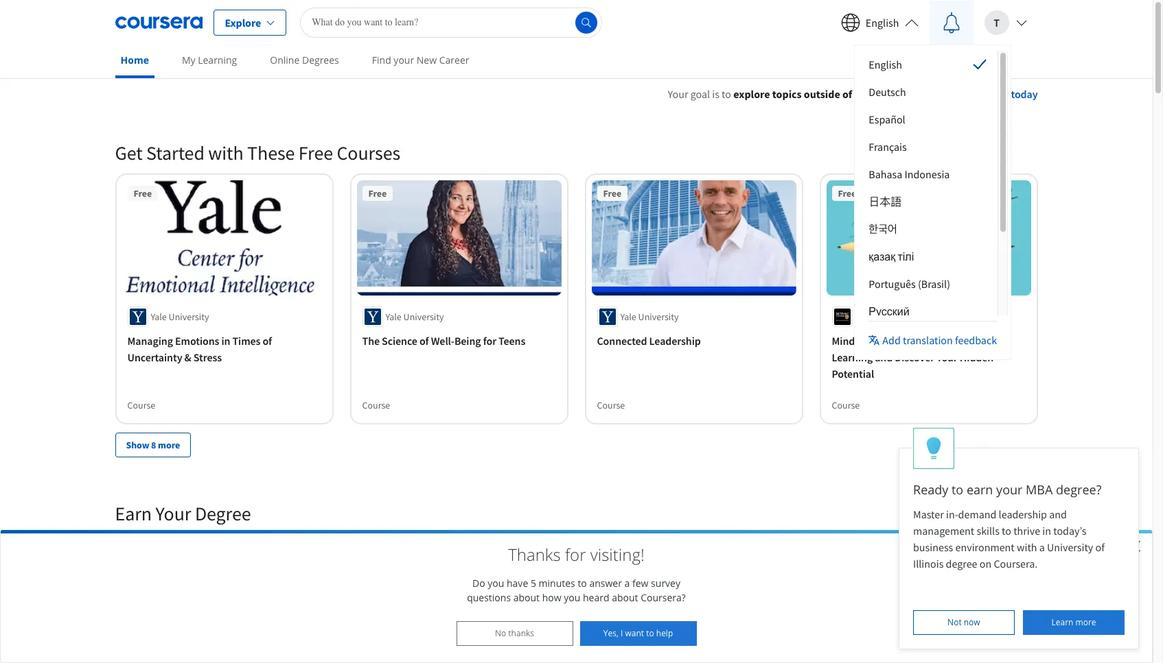 Task type: locate. For each thing, give the bounding box(es) containing it.
in
[[221, 334, 230, 348], [1042, 525, 1051, 538]]

0 horizontal spatial yale university
[[151, 311, 209, 323]]

in inside managing emotions in times of uncertainty & stress
[[221, 334, 230, 348]]

explore
[[733, 87, 770, 101]]

managing
[[127, 334, 173, 348]]

lightbulb tip image
[[926, 437, 941, 461]]

to right feedback
[[999, 334, 1009, 348]]

0 horizontal spatial and
[[875, 351, 893, 364]]

learning up potential
[[832, 351, 873, 364]]

0 vertical spatial a
[[894, 87, 900, 101]]

home
[[120, 54, 149, 67]]

1 vertical spatial for
[[565, 544, 586, 566]]

with
[[208, 141, 243, 165], [1017, 541, 1037, 555]]

your
[[394, 54, 414, 67], [961, 87, 982, 101], [996, 482, 1023, 498]]

add translation feedback
[[882, 334, 997, 348]]

to
[[722, 87, 731, 101], [999, 334, 1009, 348], [952, 482, 963, 498], [1002, 525, 1011, 538], [578, 577, 587, 590], [646, 628, 654, 640]]

translation
[[903, 334, 953, 348]]

as
[[881, 87, 892, 101]]

3 course from the left
[[597, 399, 625, 412]]

your right set
[[961, 87, 982, 101]]

1 yale university from the left
[[151, 311, 209, 323]]

1 vertical spatial your
[[961, 87, 982, 101]]

a left few
[[624, 577, 630, 590]]

not now
[[948, 617, 980, 629]]

the science of well-being for teens
[[362, 334, 525, 348]]

help
[[656, 628, 673, 640]]

4 course from the left
[[832, 399, 860, 412]]

to right is
[[722, 87, 731, 101]]

home link
[[115, 45, 154, 78]]

2 yale from the left
[[386, 311, 402, 323]]

outside
[[804, 87, 840, 101]]

2 about from the left
[[612, 592, 638, 605]]

2 vertical spatial your
[[156, 502, 191, 526]]

yale up managing
[[151, 311, 167, 323]]

courses
[[337, 141, 400, 165]]

earn your degree
[[115, 502, 251, 526]]

course up show
[[127, 399, 155, 412]]

no thanks button
[[456, 622, 573, 647]]

3 yale university from the left
[[620, 311, 679, 323]]

your for find
[[394, 54, 414, 67]]

goals
[[984, 87, 1009, 101]]

1 course from the left
[[127, 399, 155, 412]]

university up connected leadership
[[638, 311, 679, 323]]

português (brasil) button
[[858, 270, 998, 298]]

my learning link
[[176, 45, 243, 76]]

yes, i want to help
[[603, 628, 673, 640]]

0 vertical spatial you
[[488, 577, 504, 590]]

english
[[866, 15, 899, 29], [869, 57, 902, 71]]

i
[[621, 628, 623, 640]]

1 horizontal spatial yale university
[[386, 311, 444, 323]]

coursera.
[[994, 558, 1038, 571]]

and up today's
[[1049, 508, 1067, 522]]

2 course from the left
[[362, 399, 390, 412]]

mindshift:
[[832, 334, 879, 348]]

t button
[[973, 0, 1038, 44]]

of
[[842, 87, 852, 101], [263, 334, 272, 348], [419, 334, 429, 348], [1095, 541, 1105, 555]]

0 vertical spatial more
[[158, 439, 180, 452]]

2 horizontal spatial yale
[[620, 311, 636, 323]]

of inside master in-demand leadership and management skills to thrive in today's business environment with a university of illinois degree on coursera.
[[1095, 541, 1105, 555]]

these
[[247, 141, 295, 165]]

coursera?
[[641, 592, 686, 605]]

stress
[[193, 351, 222, 364]]

you up questions
[[488, 577, 504, 590]]

a inside main content
[[894, 87, 900, 101]]

1 horizontal spatial learning
[[832, 351, 873, 364]]

with inside main content
[[208, 141, 243, 165]]

for
[[483, 334, 496, 348], [565, 544, 586, 566]]

deutsch button
[[858, 78, 998, 105]]

français
[[869, 140, 907, 153]]

1 horizontal spatial in
[[1042, 525, 1051, 538]]

management
[[913, 525, 974, 538]]

yale up the connected
[[620, 311, 636, 323]]

1 horizontal spatial and
[[1049, 508, 1067, 522]]

do you have 5 minutes to answer a few survey questions about how you heard about coursera?
[[467, 577, 686, 605]]

(brasil)
[[918, 277, 950, 291]]

1 horizontal spatial more
[[1076, 617, 1096, 629]]

thrive
[[1014, 525, 1040, 538]]

learning right the 'my'
[[198, 54, 237, 67]]

1 horizontal spatial yale
[[386, 311, 402, 323]]

1 about from the left
[[513, 592, 540, 605]]

you
[[488, 577, 504, 590], [564, 592, 580, 605]]

2 horizontal spatial yale university
[[620, 311, 679, 323]]

in right thrive
[[1042, 525, 1051, 538]]

in-
[[946, 508, 958, 522]]

course for the science of well-being for teens
[[362, 399, 390, 412]]

한국어 button
[[858, 215, 998, 243]]

yale for managing
[[151, 311, 167, 323]]

connected leadership
[[597, 334, 701, 348]]

1 vertical spatial learning
[[832, 351, 873, 364]]

university up emotions at the left of the page
[[169, 311, 209, 323]]

managing emotions in times of uncertainty & stress link
[[127, 333, 321, 366]]

yale university up connected leadership
[[620, 311, 679, 323]]

for right being
[[483, 334, 496, 348]]

for inside get started with these free courses collection element
[[483, 334, 496, 348]]

with down thrive
[[1017, 541, 1037, 555]]

1 vertical spatial in
[[1042, 525, 1051, 538]]

about down few
[[612, 592, 638, 605]]

university for emotions
[[169, 311, 209, 323]]

managing emotions in times of uncertainty & stress
[[127, 334, 272, 364]]

your inside dropdown button
[[961, 87, 982, 101]]

0 horizontal spatial for
[[483, 334, 496, 348]]

to inside 'do you have 5 minutes to answer a few survey questions about how you heard about coursera?'
[[578, 577, 587, 590]]

日本語
[[869, 195, 902, 208]]

your left goal
[[668, 87, 688, 101]]

teens
[[499, 334, 525, 348]]

your up leadership
[[996, 482, 1023, 498]]

want
[[625, 628, 644, 640]]

with left "these"
[[208, 141, 243, 165]]

course for connected leadership
[[597, 399, 625, 412]]

of left work
[[842, 87, 852, 101]]

do
[[472, 577, 485, 590]]

yale university
[[151, 311, 209, 323], [386, 311, 444, 323], [620, 311, 679, 323]]

1 horizontal spatial with
[[1017, 541, 1037, 555]]

thanks
[[508, 628, 534, 640]]

business
[[913, 541, 953, 555]]

2 horizontal spatial your
[[996, 482, 1023, 498]]

through
[[910, 334, 950, 348]]

1 vertical spatial and
[[1049, 508, 1067, 522]]

main content containing get started with these free courses
[[0, 69, 1153, 664]]

0 vertical spatial in
[[221, 334, 230, 348]]

your down add translation feedback
[[937, 351, 958, 364]]

more right learn
[[1076, 617, 1096, 629]]

2 vertical spatial a
[[624, 577, 630, 590]]

you right how
[[564, 592, 580, 605]]

0 horizontal spatial in
[[221, 334, 230, 348]]

1 horizontal spatial your
[[961, 87, 982, 101]]

2 yale university from the left
[[386, 311, 444, 323]]

of right times
[[263, 334, 272, 348]]

more right "8"
[[158, 439, 180, 452]]

тілі
[[898, 250, 914, 263]]

thanks for visiting!
[[508, 544, 645, 566]]

to left help
[[646, 628, 654, 640]]

a inside 'do you have 5 minutes to answer a few survey questions about how you heard about coursera?'
[[624, 577, 630, 590]]

mba
[[1026, 482, 1053, 498]]

for up minutes
[[565, 544, 586, 566]]

1 horizontal spatial your
[[668, 87, 688, 101]]

skills
[[977, 525, 1000, 538]]

yale up science in the left of the page
[[386, 311, 402, 323]]

to inside master in-demand leadership and management skills to thrive in today's business environment with a university of illinois degree on coursera.
[[1002, 525, 1011, 538]]

1 vertical spatial a
[[1039, 541, 1045, 555]]

✕ button
[[1129, 535, 1141, 558]]

қазақ тілі
[[869, 250, 914, 263]]

university inside master in-demand leadership and management skills to thrive in today's business environment with a university of illinois degree on coursera.
[[1047, 541, 1093, 555]]

english inside 'menu'
[[869, 57, 902, 71]]

What do you want to learn? text field
[[300, 7, 602, 37]]

free
[[299, 141, 333, 165], [134, 187, 152, 200], [368, 187, 387, 200], [603, 187, 621, 200], [838, 187, 856, 200]]

leadership
[[999, 508, 1047, 522]]

and down add
[[875, 351, 893, 364]]

university down today's
[[1047, 541, 1093, 555]]

0 vertical spatial with
[[208, 141, 243, 165]]

a down thrive
[[1039, 541, 1045, 555]]

to up heard
[[578, 577, 587, 590]]

1 vertical spatial english button
[[858, 50, 998, 78]]

0 horizontal spatial more
[[158, 439, 180, 452]]

yale university up science in the left of the page
[[386, 311, 444, 323]]

0 vertical spatial english button
[[830, 0, 929, 44]]

0 horizontal spatial yale
[[151, 311, 167, 323]]

more inside alice element
[[1076, 617, 1096, 629]]

today's
[[1053, 525, 1086, 538]]

0 vertical spatial and
[[875, 351, 893, 364]]

0 vertical spatial english
[[866, 15, 899, 29]]

yale for connected
[[620, 311, 636, 323]]

2 horizontal spatial your
[[937, 351, 958, 364]]

1 horizontal spatial about
[[612, 592, 638, 605]]

3 yale from the left
[[620, 311, 636, 323]]

get
[[115, 141, 143, 165]]

0 horizontal spatial with
[[208, 141, 243, 165]]

your right find
[[394, 54, 414, 67]]

emotions
[[175, 334, 219, 348]]

1 vertical spatial your
[[937, 351, 958, 364]]

course down potential
[[832, 399, 860, 412]]

0 horizontal spatial your
[[156, 502, 191, 526]]

deutsch
[[869, 85, 906, 99]]

0 horizontal spatial your
[[394, 54, 414, 67]]

science
[[382, 334, 417, 348]]

get started with these free courses collection element
[[107, 119, 1046, 480]]

0 horizontal spatial you
[[488, 577, 504, 590]]

degree
[[195, 502, 251, 526]]

a inside master in-demand leadership and management skills to thrive in today's business environment with a university of illinois degree on coursera.
[[1039, 541, 1045, 555]]

learning inside the mindshift: break through obstacles to learning and discover your hidden potential
[[832, 351, 873, 364]]

university up translation
[[895, 311, 936, 323]]

1 vertical spatial you
[[564, 592, 580, 605]]

None search field
[[300, 7, 602, 37]]

work
[[854, 87, 879, 101]]

your right earn
[[156, 502, 191, 526]]

about down 5
[[513, 592, 540, 605]]

course down the at the bottom left of page
[[362, 399, 390, 412]]

2 vertical spatial your
[[996, 482, 1023, 498]]

university up well-
[[403, 311, 444, 323]]

1 yale from the left
[[151, 311, 167, 323]]

how
[[542, 592, 561, 605]]

to right skills
[[1002, 525, 1011, 538]]

set your goals today button
[[937, 86, 1038, 102]]

yale university up emotions at the left of the page
[[151, 311, 209, 323]]

main content
[[0, 69, 1153, 664]]

free for mindshift: break through obstacles to learning and discover your hidden potential
[[838, 187, 856, 200]]

and inside the mindshift: break through obstacles to learning and discover your hidden potential
[[875, 351, 893, 364]]

your
[[668, 87, 688, 101], [937, 351, 958, 364], [156, 502, 191, 526]]

2 horizontal spatial a
[[1039, 541, 1045, 555]]

0 horizontal spatial about
[[513, 592, 540, 605]]

1 vertical spatial with
[[1017, 541, 1037, 555]]

1 horizontal spatial you
[[564, 592, 580, 605]]

1 vertical spatial more
[[1076, 617, 1096, 629]]

new
[[417, 54, 437, 67]]

online degrees link
[[265, 45, 345, 76]]

course for managing emotions in times of uncertainty & stress
[[127, 399, 155, 412]]

feedback
[[955, 334, 997, 348]]

0 vertical spatial your
[[668, 87, 688, 101]]

0 vertical spatial your
[[394, 54, 414, 67]]

yale university for leadership
[[620, 311, 679, 323]]

0 horizontal spatial a
[[624, 577, 630, 590]]

course down the connected
[[597, 399, 625, 412]]

日本語 button
[[858, 188, 998, 215]]

english button for 'español' button
[[858, 50, 998, 78]]

a right as
[[894, 87, 900, 101]]

of left ✕ 'button'
[[1095, 541, 1105, 555]]

1 vertical spatial english
[[869, 57, 902, 71]]

free for managing emotions in times of uncertainty & stress
[[134, 187, 152, 200]]

1 horizontal spatial a
[[894, 87, 900, 101]]

find your new career
[[372, 54, 469, 67]]

0 vertical spatial for
[[483, 334, 496, 348]]

0 vertical spatial learning
[[198, 54, 237, 67]]

english button for "t" dropdown button in the top right of the page
[[830, 0, 929, 44]]

in left times
[[221, 334, 230, 348]]



Task type: describe. For each thing, give the bounding box(es) containing it.
free for connected leadership
[[603, 187, 621, 200]]

your for set
[[961, 87, 982, 101]]

your inside alice element
[[996, 482, 1023, 498]]

topics
[[772, 87, 802, 101]]

español button
[[858, 105, 998, 133]]

degrees
[[302, 54, 339, 67]]

alice element
[[899, 428, 1139, 650]]

get started with these free courses
[[115, 141, 400, 165]]

the
[[362, 334, 380, 348]]

mcmaster university
[[855, 311, 936, 323]]

of inside managing emotions in times of uncertainty & stress
[[263, 334, 272, 348]]

русский
[[869, 305, 910, 318]]

well-
[[431, 334, 454, 348]]

is
[[712, 87, 720, 101]]

visiting!
[[590, 544, 645, 566]]

goal
[[690, 87, 710, 101]]

your inside the mindshift: break through obstacles to learning and discover your hidden potential
[[937, 351, 958, 364]]

explore
[[225, 15, 261, 29]]

line chart image
[[836, 164, 852, 181]]

online
[[270, 54, 300, 67]]

few
[[632, 577, 648, 590]]

heard
[[583, 592, 609, 605]]

mayor
[[902, 87, 933, 101]]

learn more
[[1052, 617, 1096, 629]]

university for leadership
[[638, 311, 679, 323]]

obstacles
[[952, 334, 997, 348]]

connected leadership link
[[597, 333, 791, 349]]

earn
[[967, 482, 993, 498]]

español
[[869, 112, 905, 126]]

mindshift: break through obstacles to learning and discover your hidden potential
[[832, 334, 1009, 381]]

the science of well-being for teens link
[[362, 333, 556, 349]]

earn
[[115, 502, 152, 526]]

yale university for emotions
[[151, 311, 209, 323]]

yale university for science
[[386, 311, 444, 323]]

my
[[182, 54, 195, 67]]

no
[[495, 628, 506, 640]]

bahasa
[[869, 167, 902, 181]]

break
[[881, 334, 908, 348]]

discover
[[895, 351, 935, 364]]

free for the science of well-being for teens
[[368, 187, 387, 200]]

demand
[[958, 508, 997, 522]]

repeat image
[[836, 189, 852, 205]]

learn
[[1052, 617, 1073, 629]]

set
[[944, 87, 959, 101]]

of left well-
[[419, 334, 429, 348]]

✕
[[1129, 535, 1141, 558]]

university for break
[[895, 311, 936, 323]]

university for science
[[403, 311, 444, 323]]

being
[[454, 334, 481, 348]]

yes,
[[603, 628, 619, 640]]

português (brasil)
[[869, 277, 950, 291]]

master
[[913, 508, 944, 522]]

8
[[151, 439, 156, 452]]

mcmaster
[[855, 311, 893, 323]]

english menu
[[858, 50, 1008, 325]]

degree?
[[1056, 482, 1102, 498]]

not
[[948, 617, 962, 629]]

help center image
[[1117, 628, 1134, 645]]

course for mindshift: break through obstacles to learning and discover your hidden potential
[[832, 399, 860, 412]]

show 8 more
[[126, 439, 180, 452]]

1 horizontal spatial for
[[565, 544, 586, 566]]

leadership
[[649, 334, 701, 348]]

potential
[[832, 367, 874, 381]]

more inside button
[[158, 439, 180, 452]]

no thanks
[[495, 628, 534, 640]]

show
[[126, 439, 149, 452]]

yale for the
[[386, 311, 402, 323]]

set your goals today
[[944, 87, 1038, 101]]

t
[[994, 15, 1000, 29]]

0 horizontal spatial learning
[[198, 54, 237, 67]]

my learning
[[182, 54, 237, 67]]

français button
[[858, 133, 998, 160]]

learn more link
[[1023, 611, 1125, 636]]

on
[[980, 558, 992, 571]]

with inside master in-demand leadership and management skills to thrive in today's business environment with a university of illinois degree on coursera.
[[1017, 541, 1037, 555]]

explore button
[[213, 9, 286, 35]]

bahasa indonesia
[[869, 167, 950, 181]]

your goal is to explore topics outside of work as a mayor
[[668, 87, 933, 101]]

thanks
[[508, 544, 561, 566]]

career
[[439, 54, 469, 67]]

and inside master in-demand leadership and management skills to thrive in today's business environment with a university of illinois degree on coursera.
[[1049, 508, 1067, 522]]

online degrees
[[270, 54, 339, 67]]

answer
[[589, 577, 622, 590]]

coursera image
[[115, 11, 202, 33]]

қазақ
[[869, 250, 895, 263]]

smile image
[[836, 214, 852, 230]]

bahasa indonesia button
[[858, 160, 998, 188]]

to left earn
[[952, 482, 963, 498]]

қазақ тілі button
[[858, 243, 998, 270]]

русский button
[[858, 298, 998, 325]]

uncertainty
[[127, 351, 182, 364]]

today
[[1011, 87, 1038, 101]]

questions
[[467, 592, 511, 605]]

connected
[[597, 334, 647, 348]]

illinois
[[913, 558, 944, 571]]

in inside master in-demand leadership and management skills to thrive in today's business environment with a university of illinois degree on coursera.
[[1042, 525, 1051, 538]]

add
[[882, 334, 901, 348]]

not now button
[[913, 611, 1015, 636]]

to inside the mindshift: break through obstacles to learning and discover your hidden potential
[[999, 334, 1009, 348]]

survey
[[651, 577, 680, 590]]

5
[[531, 577, 536, 590]]

&
[[184, 351, 191, 364]]

ready to earn your mba degree?
[[913, 482, 1102, 498]]

yes, i want to help button
[[580, 622, 697, 647]]

to inside yes, i want to help button
[[646, 628, 654, 640]]

find
[[372, 54, 391, 67]]

earn your degree collection element
[[107, 480, 1046, 664]]



Task type: vqa. For each thing, say whether or not it's contained in the screenshot.


